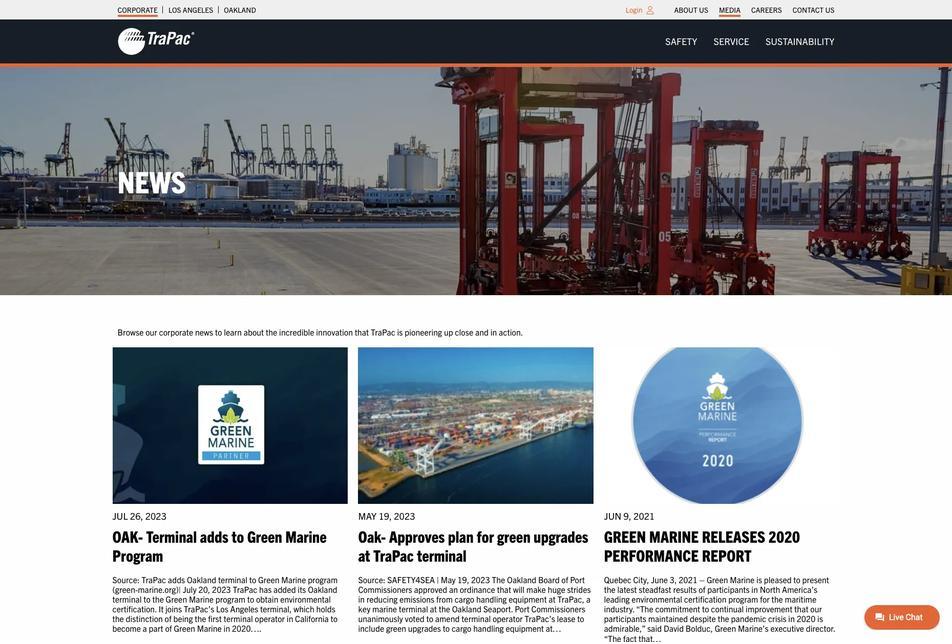 Task type: describe. For each thing, give the bounding box(es) containing it.
trapac down program at the bottom of page
[[141, 575, 166, 585]]

oak- approves plan for green upgrades at trapac terminal
[[358, 527, 588, 566]]

the inside source: safety4sea | may 19, 2023 the oakland board of port commissioners approved an ordinance that will make huge strides in reducing emissions from cargo handling equipment at trapac, a key marine terminal at the oakland seaport. port commissioners unanimously voted to amend terminal operator trapac's lease to include green upgrades to cargo handling equipment at…
[[439, 604, 450, 615]]

of inside "quebec city, june 3, 2021 – green marine is pleased to present the latest steadfast results of participants in north america's leading environmental certification program for the maritime industry. "the commitment to continual improvement that our participants maintained despite the pandemic crisis in 2020 is admirable," said david bolduc, green marine's executive director. "the fact that…"
[[699, 585, 706, 595]]

corporate
[[118, 5, 158, 14]]

careers
[[751, 5, 782, 14]]

improvement
[[746, 604, 793, 615]]

pandemic
[[731, 614, 766, 624]]

environmental inside source: trapac adds oakland terminal to green marine program (green-marine.org)| july 20, 2023 trapac has added its oakland terminal to the green marine program to obtain environmental certification. it joins trapac's los angeles terminal, which holds the distinction of being the first terminal operator in california to become a part of green marine in 2020….
[[280, 595, 331, 605]]

1 vertical spatial handling
[[473, 624, 504, 634]]

director.
[[806, 624, 835, 634]]

certification.
[[112, 604, 157, 615]]

service
[[714, 35, 749, 47]]

admirable,"
[[604, 624, 645, 634]]

in right first
[[224, 624, 230, 634]]

2 vertical spatial is
[[817, 614, 823, 624]]

contact us link
[[793, 3, 835, 17]]

19, inside source: safety4sea | may 19, 2023 the oakland board of port commissioners approved an ordinance that will make huge strides in reducing emissions from cargo handling equipment at trapac, a key marine terminal at the oakland seaport. port commissioners unanimously voted to amend terminal operator trapac's lease to include green upgrades to cargo handling equipment at…
[[458, 575, 469, 585]]

service link
[[706, 31, 757, 52]]

26,
[[130, 511, 143, 523]]

oakland up the holds
[[308, 585, 337, 595]]

9,
[[624, 511, 631, 523]]

continual
[[711, 604, 744, 615]]

crisis
[[768, 614, 787, 624]]

terminal up the distinction on the left bottom of the page
[[112, 595, 142, 605]]

oakland right los angeles
[[224, 5, 256, 14]]

los angeles
[[168, 5, 213, 14]]

in inside source: safety4sea | may 19, 2023 the oakland board of port commissioners approved an ordinance that will make huge strides in reducing emissions from cargo handling equipment at trapac, a key marine terminal at the oakland seaport. port commissioners unanimously voted to amend terminal operator trapac's lease to include green upgrades to cargo handling equipment at…
[[358, 595, 365, 605]]

up
[[444, 327, 453, 338]]

safety link
[[657, 31, 706, 52]]

los inside source: trapac adds oakland terminal to green marine program (green-marine.org)| july 20, 2023 trapac has added its oakland terminal to the green marine program to obtain environmental certification. it joins trapac's los angeles terminal, which holds the distinction of being the first terminal operator in california to become a part of green marine in 2020….
[[216, 604, 228, 615]]

the left first
[[195, 614, 206, 624]]

maintained
[[648, 614, 688, 624]]

corporate
[[159, 327, 193, 338]]

source: trapac adds oakland terminal to green marine program (green-marine.org)| july 20, 2023 trapac has added its oakland terminal to the green marine program to obtain environmental certification. it joins trapac's los angeles terminal, which holds the distinction of being the first terminal operator in california to become a part of green marine in 2020….
[[112, 575, 338, 634]]

for inside "quebec city, june 3, 2021 – green marine is pleased to present the latest steadfast results of participants in north america's leading environmental certification program for the maritime industry. "the commitment to continual improvement that our participants maintained despite the pandemic crisis in 2020 is admirable," said david bolduc, green marine's executive director. "the fact that…"
[[760, 595, 770, 605]]

of right part
[[165, 624, 172, 634]]

holds
[[316, 604, 335, 615]]

the
[[492, 575, 505, 585]]

1 horizontal spatial is
[[757, 575, 762, 585]]

approved
[[414, 585, 447, 595]]

terminal right 20,
[[218, 575, 247, 585]]

board
[[538, 575, 560, 585]]

lease
[[557, 614, 575, 624]]

performance
[[604, 546, 699, 566]]

become
[[112, 624, 141, 634]]

menu bar containing safety
[[657, 31, 843, 52]]

july
[[183, 585, 197, 595]]

(green-
[[112, 585, 138, 595]]

make
[[526, 585, 546, 595]]

close
[[455, 327, 473, 338]]

the up crisis
[[772, 595, 783, 605]]

safety4sea
[[387, 575, 435, 585]]

0 vertical spatial equipment
[[509, 595, 547, 605]]

sustainability
[[766, 35, 835, 47]]

los angeles link
[[168, 3, 213, 17]]

green inside oak- terminal adds to green marine program
[[247, 527, 282, 547]]

0 vertical spatial cargo
[[455, 595, 474, 605]]

about
[[244, 327, 264, 338]]

marine inside oak- terminal adds to green marine program
[[285, 527, 327, 547]]

may 19, 2023
[[358, 511, 415, 523]]

about us link
[[674, 3, 708, 17]]

bolduc,
[[686, 624, 713, 634]]

about us
[[674, 5, 708, 14]]

2020 inside green marine releases 2020 performance report
[[769, 527, 800, 547]]

news
[[118, 162, 186, 200]]

green inside source: safety4sea | may 19, 2023 the oakland board of port commissioners approved an ordinance that will make huge strides in reducing emissions from cargo handling equipment at trapac, a key marine terminal at the oakland seaport. port commissioners unanimously voted to amend terminal operator trapac's lease to include green upgrades to cargo handling equipment at…
[[386, 624, 406, 634]]

2023 inside source: safety4sea | may 19, 2023 the oakland board of port commissioners approved an ordinance that will make huge strides in reducing emissions from cargo handling equipment at trapac, a key marine terminal at the oakland seaport. port commissioners unanimously voted to amend terminal operator trapac's lease to include green upgrades to cargo handling equipment at…
[[471, 575, 490, 585]]

oakland link
[[224, 3, 256, 17]]

adds for oakland
[[168, 575, 185, 585]]

the right about
[[266, 327, 277, 338]]

part
[[149, 624, 163, 634]]

the left joins
[[152, 595, 164, 605]]

green marine releases 2020 performance report article
[[604, 348, 840, 643]]

media
[[719, 5, 741, 14]]

trapac left pioneering
[[371, 327, 395, 338]]

seaport.
[[483, 604, 513, 615]]

to inside oak- terminal adds to green marine program
[[232, 527, 244, 547]]

at inside oak- approves plan for green upgrades at trapac terminal
[[358, 546, 370, 566]]

2020 inside "quebec city, june 3, 2021 – green marine is pleased to present the latest steadfast results of participants in north america's leading environmental certification program for the maritime industry. "the commitment to continual improvement that our participants maintained despite the pandemic crisis in 2020 is admirable," said david bolduc, green marine's executive director. "the fact that…"
[[797, 614, 816, 624]]

reducing
[[367, 595, 398, 605]]

key
[[358, 604, 370, 615]]

oak- approves plan for green upgrades at trapac terminal article
[[358, 348, 594, 643]]

that…
[[639, 634, 661, 643]]

executive
[[771, 624, 804, 634]]

strides
[[567, 585, 591, 595]]

about
[[674, 5, 697, 14]]

marine
[[372, 604, 397, 615]]

present
[[802, 575, 829, 585]]

pioneering
[[405, 327, 442, 338]]

added
[[274, 585, 296, 595]]

us for contact us
[[825, 5, 835, 14]]

incredible
[[279, 327, 314, 338]]

login link
[[626, 5, 643, 14]]

program
[[112, 546, 163, 566]]

steadfast
[[639, 585, 671, 595]]

june
[[651, 575, 668, 585]]

browse our corporate news to learn about the incredible innovation that trapac is pioneering up close and in action.
[[118, 327, 523, 338]]

light image
[[647, 6, 654, 14]]

jun
[[604, 511, 621, 523]]

2023 inside source: trapac adds oakland terminal to green marine program (green-marine.org)| july 20, 2023 trapac has added its oakland terminal to the green marine program to obtain environmental certification. it joins trapac's los angeles terminal, which holds the distinction of being the first terminal operator in california to become a part of green marine in 2020….
[[212, 585, 231, 595]]

at trapac,
[[549, 595, 584, 605]]

at…
[[546, 624, 561, 634]]

innovation
[[316, 327, 353, 338]]

distinction
[[126, 614, 163, 624]]

action.
[[499, 327, 523, 338]]

0 vertical spatial handling
[[476, 595, 507, 605]]

that inside "quebec city, june 3, 2021 – green marine is pleased to present the latest steadfast results of participants in north america's leading environmental certification program for the maritime industry. "the commitment to continual improvement that our participants maintained despite the pandemic crisis in 2020 is admirable," said david bolduc, green marine's executive director. "the fact that…"
[[794, 604, 809, 615]]

terminal
[[146, 527, 197, 547]]

california
[[295, 614, 329, 624]]

results
[[673, 585, 697, 595]]

in left which
[[287, 614, 293, 624]]

0 vertical spatial that
[[355, 327, 369, 338]]

marine inside "quebec city, june 3, 2021 – green marine is pleased to present the latest steadfast results of participants in north america's leading environmental certification program for the maritime industry. "the commitment to continual improvement that our participants maintained despite the pandemic crisis in 2020 is admirable," said david bolduc, green marine's executive director. "the fact that…"
[[730, 575, 755, 585]]

will
[[513, 585, 525, 595]]

of inside source: safety4sea | may 19, 2023 the oakland board of port commissioners approved an ordinance that will make huge strides in reducing emissions from cargo handling equipment at trapac, a key marine terminal at the oakland seaport. port commissioners unanimously voted to amend terminal operator trapac's lease to include green upgrades to cargo handling equipment at…
[[562, 575, 568, 585]]

north
[[760, 585, 780, 595]]

huge
[[548, 585, 565, 595]]

being
[[173, 614, 193, 624]]

1 vertical spatial "the
[[604, 634, 621, 643]]

upgrades inside oak- approves plan for green upgrades at trapac terminal
[[534, 527, 588, 547]]

oak-
[[358, 527, 386, 547]]

joins
[[165, 604, 182, 615]]

0 horizontal spatial program
[[216, 595, 245, 605]]

program inside "quebec city, june 3, 2021 – green marine is pleased to present the latest steadfast results of participants in north america's leading environmental certification program for the maritime industry. "the commitment to continual improvement that our participants maintained despite the pandemic crisis in 2020 is admirable," said david bolduc, green marine's executive director. "the fact that…"
[[728, 595, 758, 605]]

unanimously
[[358, 614, 403, 624]]

contact
[[793, 5, 824, 14]]

oakland right the the at the bottom of page
[[507, 575, 536, 585]]

1 vertical spatial equipment
[[506, 624, 544, 634]]

oak-
[[112, 527, 143, 547]]



Task type: vqa. For each thing, say whether or not it's contained in the screenshot.
Free:
no



Task type: locate. For each thing, give the bounding box(es) containing it.
green
[[604, 527, 646, 547]]

1 horizontal spatial "the
[[636, 604, 653, 615]]

is left pioneering
[[397, 327, 403, 338]]

port up at trapac,
[[570, 575, 585, 585]]

environmental
[[280, 595, 331, 605], [632, 595, 682, 605]]

2 environmental from the left
[[632, 595, 682, 605]]

1 horizontal spatial angeles
[[230, 604, 258, 615]]

commissioners down huge
[[531, 604, 585, 615]]

0 vertical spatial menu bar
[[669, 3, 840, 17]]

our inside "quebec city, june 3, 2021 – green marine is pleased to present the latest steadfast results of participants in north america's leading environmental certification program for the maritime industry. "the commitment to continual improvement that our participants maintained despite the pandemic crisis in 2020 is admirable," said david bolduc, green marine's executive director. "the fact that…"
[[810, 604, 822, 615]]

0 vertical spatial upgrades
[[534, 527, 588, 547]]

0 vertical spatial adds
[[200, 527, 228, 547]]

participants up continual
[[707, 585, 750, 595]]

angeles left the oakland link
[[183, 5, 213, 14]]

main content containing oak- terminal adds to green marine program
[[107, 326, 845, 643]]

angeles up 2020….
[[230, 604, 258, 615]]

terminal up |
[[417, 546, 467, 566]]

2023 up approves
[[394, 511, 415, 523]]

us inside "link"
[[699, 5, 708, 14]]

an
[[449, 585, 458, 595]]

"the
[[636, 604, 653, 615], [604, 634, 621, 643]]

commissioners
[[358, 585, 412, 595], [531, 604, 585, 615]]

upgrades down emissions
[[408, 624, 441, 634]]

los
[[168, 5, 181, 14], [216, 604, 228, 615]]

0 horizontal spatial upgrades
[[408, 624, 441, 634]]

trapac's inside source: safety4sea | may 19, 2023 the oakland board of port commissioners approved an ordinance that will make huge strides in reducing emissions from cargo handling equipment at trapac, a key marine terminal at the oakland seaport. port commissioners unanimously voted to amend terminal operator trapac's lease to include green upgrades to cargo handling equipment at…
[[525, 614, 555, 624]]

operator down will
[[493, 614, 523, 624]]

angeles inside source: trapac adds oakland terminal to green marine program (green-marine.org)| july 20, 2023 trapac has added its oakland terminal to the green marine program to obtain environmental certification. it joins trapac's los angeles terminal, which holds the distinction of being the first terminal operator in california to become a part of green marine in 2020….
[[230, 604, 258, 615]]

commitment
[[655, 604, 700, 615]]

at down approved
[[430, 604, 437, 615]]

browse
[[118, 327, 144, 338]]

source: for program
[[112, 575, 140, 585]]

trapac's inside source: trapac adds oakland terminal to green marine program (green-marine.org)| july 20, 2023 trapac has added its oakland terminal to the green marine program to obtain environmental certification. it joins trapac's los angeles terminal, which holds the distinction of being the first terminal operator in california to become a part of green marine in 2020….
[[184, 604, 214, 615]]

us
[[699, 5, 708, 14], [825, 5, 835, 14]]

0 horizontal spatial los
[[168, 5, 181, 14]]

said
[[647, 624, 662, 634]]

menu bar containing about us
[[669, 3, 840, 17]]

upgrades
[[534, 527, 588, 547], [408, 624, 441, 634]]

1 horizontal spatial participants
[[707, 585, 750, 595]]

handling
[[476, 595, 507, 605], [473, 624, 504, 634]]

0 horizontal spatial port
[[515, 604, 530, 615]]

1 horizontal spatial our
[[810, 604, 822, 615]]

participants
[[707, 585, 750, 595], [604, 614, 646, 624]]

1 us from the left
[[699, 5, 708, 14]]

1 vertical spatial los
[[216, 604, 228, 615]]

oakland down ordinance
[[452, 604, 481, 615]]

from
[[436, 595, 453, 605]]

of right board
[[562, 575, 568, 585]]

1 vertical spatial green
[[386, 624, 406, 634]]

may
[[358, 511, 377, 523], [441, 575, 456, 585]]

the left latest
[[604, 585, 616, 595]]

safety
[[665, 35, 697, 47]]

1 vertical spatial at
[[430, 604, 437, 615]]

us right about
[[699, 5, 708, 14]]

obtain
[[256, 595, 278, 605]]

at down may 19, 2023
[[358, 546, 370, 566]]

1 source: from the left
[[112, 575, 140, 585]]

operator inside source: safety4sea | may 19, 2023 the oakland board of port commissioners approved an ordinance that will make huge strides in reducing emissions from cargo handling equipment at trapac, a key marine terminal at the oakland seaport. port commissioners unanimously voted to amend terminal operator trapac's lease to include green upgrades to cargo handling equipment at…
[[493, 614, 523, 624]]

program up pandemic
[[728, 595, 758, 605]]

trapac up safety4sea
[[373, 546, 414, 566]]

adds right terminal
[[200, 527, 228, 547]]

of right it
[[165, 614, 171, 624]]

0 vertical spatial angeles
[[183, 5, 213, 14]]

media link
[[719, 3, 741, 17]]

a inside source: safety4sea | may 19, 2023 the oakland board of port commissioners approved an ordinance that will make huge strides in reducing emissions from cargo handling equipment at trapac, a key marine terminal at the oakland seaport. port commissioners unanimously voted to amend terminal operator trapac's lease to include green upgrades to cargo handling equipment at…
[[586, 595, 591, 605]]

green
[[247, 527, 282, 547], [258, 575, 279, 585], [707, 575, 728, 585], [166, 595, 187, 605], [174, 624, 195, 634], [715, 624, 736, 634]]

for
[[477, 527, 494, 547], [760, 595, 770, 605]]

1 vertical spatial may
[[441, 575, 456, 585]]

for up crisis
[[760, 595, 770, 605]]

sustainability link
[[757, 31, 843, 52]]

1 vertical spatial that
[[497, 585, 511, 595]]

0 horizontal spatial environmental
[[280, 595, 331, 605]]

1 horizontal spatial us
[[825, 5, 835, 14]]

|
[[437, 575, 439, 585]]

our right browse
[[146, 327, 157, 338]]

0 horizontal spatial us
[[699, 5, 708, 14]]

trapac's
[[184, 604, 214, 615], [525, 614, 555, 624]]

1 vertical spatial menu bar
[[657, 31, 843, 52]]

0 horizontal spatial green
[[386, 624, 406, 634]]

0 vertical spatial 2020
[[769, 527, 800, 547]]

upgrades inside source: safety4sea | may 19, 2023 the oakland board of port commissioners approved an ordinance that will make huge strides in reducing emissions from cargo handling equipment at trapac, a key marine terminal at the oakland seaport. port commissioners unanimously voted to amend terminal operator trapac's lease to include green upgrades to cargo handling equipment at…
[[408, 624, 441, 634]]

0 vertical spatial green
[[497, 527, 531, 547]]

it
[[159, 604, 164, 615]]

contact us
[[793, 5, 835, 14]]

0 horizontal spatial participants
[[604, 614, 646, 624]]

2023 left the the at the bottom of page
[[471, 575, 490, 585]]

19, up oak-
[[379, 511, 392, 523]]

1 horizontal spatial trapac's
[[525, 614, 555, 624]]

cargo right from
[[455, 595, 474, 605]]

the down 'an'
[[439, 604, 450, 615]]

report
[[702, 546, 752, 566]]

2 operator from the left
[[493, 614, 523, 624]]

has
[[259, 585, 272, 595]]

equipment left at…
[[506, 624, 544, 634]]

1 vertical spatial upgrades
[[408, 624, 441, 634]]

terminal right amend
[[462, 614, 491, 624]]

1 vertical spatial participants
[[604, 614, 646, 624]]

0 horizontal spatial at
[[358, 546, 370, 566]]

1 horizontal spatial upgrades
[[534, 527, 588, 547]]

1 horizontal spatial for
[[760, 595, 770, 605]]

1 horizontal spatial los
[[216, 604, 228, 615]]

terminal right first
[[224, 614, 253, 624]]

may up oak-
[[358, 511, 377, 523]]

1 vertical spatial 2020
[[797, 614, 816, 624]]

for right the plan
[[477, 527, 494, 547]]

a inside source: trapac adds oakland terminal to green marine program (green-marine.org)| july 20, 2023 trapac has added its oakland terminal to the green marine program to obtain environmental certification. it joins trapac's los angeles terminal, which holds the distinction of being the first terminal operator in california to become a part of green marine in 2020….
[[143, 624, 147, 634]]

and
[[475, 327, 489, 338]]

for inside oak- approves plan for green upgrades at trapac terminal
[[477, 527, 494, 547]]

0 vertical spatial commissioners
[[358, 585, 412, 595]]

1 horizontal spatial adds
[[200, 527, 228, 547]]

america's
[[782, 585, 818, 595]]

1 vertical spatial cargo
[[452, 624, 471, 634]]

cargo down from
[[452, 624, 471, 634]]

1 vertical spatial adds
[[168, 575, 185, 585]]

in left north
[[752, 585, 758, 595]]

that inside source: safety4sea | may 19, 2023 the oakland board of port commissioners approved an ordinance that will make huge strides in reducing emissions from cargo handling equipment at trapac, a key marine terminal at the oakland seaport. port commissioners unanimously voted to amend terminal operator trapac's lease to include green upgrades to cargo handling equipment at…
[[497, 585, 511, 595]]

terminal down approved
[[399, 604, 428, 615]]

port down will
[[515, 604, 530, 615]]

1 vertical spatial for
[[760, 595, 770, 605]]

angeles
[[183, 5, 213, 14], [230, 604, 258, 615]]

1 vertical spatial 19,
[[458, 575, 469, 585]]

"the left fact
[[604, 634, 621, 643]]

adds left 20,
[[168, 575, 185, 585]]

trapac left has
[[233, 585, 257, 595]]

environmental inside "quebec city, june 3, 2021 – green marine is pleased to present the latest steadfast results of participants in north america's leading environmental certification program for the maritime industry. "the commitment to continual improvement that our participants maintained despite the pandemic crisis in 2020 is admirable," said david bolduc, green marine's executive director. "the fact that…"
[[632, 595, 682, 605]]

source: inside source: trapac adds oakland terminal to green marine program (green-marine.org)| july 20, 2023 trapac has added its oakland terminal to the green marine program to obtain environmental certification. it joins trapac's los angeles terminal, which holds the distinction of being the first terminal operator in california to become a part of green marine in 2020….
[[112, 575, 140, 585]]

1 horizontal spatial may
[[441, 575, 456, 585]]

0 horizontal spatial our
[[146, 327, 157, 338]]

jul 26, 2023
[[112, 511, 166, 523]]

operator
[[255, 614, 285, 624], [493, 614, 523, 624]]

ordinance
[[460, 585, 495, 595]]

0 horizontal spatial trapac's
[[184, 604, 214, 615]]

3,
[[670, 575, 677, 585]]

0 horizontal spatial angeles
[[183, 5, 213, 14]]

1 horizontal spatial commissioners
[[531, 604, 585, 615]]

0 horizontal spatial may
[[358, 511, 377, 523]]

news
[[195, 327, 213, 338]]

0 horizontal spatial "the
[[604, 634, 621, 643]]

1 vertical spatial our
[[810, 604, 822, 615]]

source: inside source: safety4sea | may 19, 2023 the oakland board of port commissioners approved an ordinance that will make huge strides in reducing emissions from cargo handling equipment at trapac, a key marine terminal at the oakland seaport. port commissioners unanimously voted to amend terminal operator trapac's lease to include green upgrades to cargo handling equipment at…
[[358, 575, 385, 585]]

equipment down board
[[509, 595, 547, 605]]

2 horizontal spatial is
[[817, 614, 823, 624]]

1 horizontal spatial program
[[308, 575, 338, 585]]

adds inside source: trapac adds oakland terminal to green marine program (green-marine.org)| july 20, 2023 trapac has added its oakland terminal to the green marine program to obtain environmental certification. it joins trapac's los angeles terminal, which holds the distinction of being the first terminal operator in california to become a part of green marine in 2020….
[[168, 575, 185, 585]]

2020
[[769, 527, 800, 547], [797, 614, 816, 624]]

emissions
[[400, 595, 434, 605]]

0 vertical spatial port
[[570, 575, 585, 585]]

amend
[[435, 614, 460, 624]]

commissioners up 'marine'
[[358, 585, 412, 595]]

0 vertical spatial los
[[168, 5, 181, 14]]

green up the the at the bottom of page
[[497, 527, 531, 547]]

environmental down june
[[632, 595, 682, 605]]

adds inside oak- terminal adds to green marine program
[[200, 527, 228, 547]]

source: down program at the bottom of page
[[112, 575, 140, 585]]

menu bar
[[669, 3, 840, 17], [657, 31, 843, 52]]

us for about us
[[699, 5, 708, 14]]

0 vertical spatial 19,
[[379, 511, 392, 523]]

1 horizontal spatial port
[[570, 575, 585, 585]]

participants up fact
[[604, 614, 646, 624]]

green
[[497, 527, 531, 547], [386, 624, 406, 634]]

0 horizontal spatial adds
[[168, 575, 185, 585]]

terminal inside oak- approves plan for green upgrades at trapac terminal
[[417, 546, 467, 566]]

marine's
[[738, 624, 769, 634]]

our up director.
[[810, 604, 822, 615]]

0 vertical spatial at
[[358, 546, 370, 566]]

0 horizontal spatial operator
[[255, 614, 285, 624]]

a right at trapac,
[[586, 595, 591, 605]]

1 horizontal spatial source:
[[358, 575, 385, 585]]

pleased
[[764, 575, 792, 585]]

2021 –
[[679, 575, 705, 585]]

may inside source: safety4sea | may 19, 2023 the oakland board of port commissioners approved an ordinance that will make huge strides in reducing emissions from cargo handling equipment at trapac, a key marine terminal at the oakland seaport. port commissioners unanimously voted to amend terminal operator trapac's lease to include green upgrades to cargo handling equipment at…
[[441, 575, 456, 585]]

0 vertical spatial "the
[[636, 604, 653, 615]]

angeles inside los angeles link
[[183, 5, 213, 14]]

1 horizontal spatial environmental
[[632, 595, 682, 605]]

menu bar up service
[[669, 3, 840, 17]]

the
[[266, 327, 277, 338], [604, 585, 616, 595], [152, 595, 164, 605], [772, 595, 783, 605], [439, 604, 450, 615], [112, 614, 124, 624], [195, 614, 206, 624], [718, 614, 729, 624]]

in right and
[[491, 327, 497, 338]]

upgrades up board
[[534, 527, 588, 547]]

1 horizontal spatial that
[[497, 585, 511, 595]]

releases
[[702, 527, 765, 547]]

0 horizontal spatial that
[[355, 327, 369, 338]]

0 horizontal spatial 19,
[[379, 511, 392, 523]]

oakland down oak- terminal adds to green marine program
[[187, 575, 216, 585]]

at inside source: safety4sea | may 19, 2023 the oakland board of port commissioners approved an ordinance that will make huge strides in reducing emissions from cargo handling equipment at trapac, a key marine terminal at the oakland seaport. port commissioners unanimously voted to amend terminal operator trapac's lease to include green upgrades to cargo handling equipment at…
[[430, 604, 437, 615]]

in
[[491, 327, 497, 338], [752, 585, 758, 595], [358, 595, 365, 605], [287, 614, 293, 624], [788, 614, 795, 624], [224, 624, 230, 634]]

a
[[586, 595, 591, 605], [143, 624, 147, 634]]

of
[[562, 575, 568, 585], [699, 585, 706, 595], [165, 614, 171, 624], [165, 624, 172, 634]]

0 horizontal spatial commissioners
[[358, 585, 412, 595]]

0 vertical spatial a
[[586, 595, 591, 605]]

1 vertical spatial is
[[757, 575, 762, 585]]

in right crisis
[[788, 614, 795, 624]]

2020 up the pleased
[[769, 527, 800, 547]]

2023 right 20,
[[212, 585, 231, 595]]

0 vertical spatial may
[[358, 511, 377, 523]]

that
[[355, 327, 369, 338], [497, 585, 511, 595], [794, 604, 809, 615]]

is left the pleased
[[757, 575, 762, 585]]

source:
[[112, 575, 140, 585], [358, 575, 385, 585]]

a left part
[[143, 624, 147, 634]]

its
[[298, 585, 306, 595]]

0 horizontal spatial source:
[[112, 575, 140, 585]]

0 vertical spatial our
[[146, 327, 157, 338]]

david
[[664, 624, 684, 634]]

2 us from the left
[[825, 5, 835, 14]]

1 vertical spatial angeles
[[230, 604, 258, 615]]

0 vertical spatial for
[[477, 527, 494, 547]]

that left will
[[497, 585, 511, 595]]

corporate image
[[118, 27, 194, 56]]

jul
[[112, 511, 128, 523]]

program right its
[[308, 575, 338, 585]]

the left the distinction on the left bottom of the page
[[112, 614, 124, 624]]

1 vertical spatial port
[[515, 604, 530, 615]]

0 horizontal spatial is
[[397, 327, 403, 338]]

1 operator from the left
[[255, 614, 285, 624]]

operator down obtain
[[255, 614, 285, 624]]

1 environmental from the left
[[280, 595, 331, 605]]

0 horizontal spatial a
[[143, 624, 147, 634]]

that down america's
[[794, 604, 809, 615]]

trapac's down 20,
[[184, 604, 214, 615]]

adds
[[200, 527, 228, 547], [168, 575, 185, 585]]

us right contact
[[825, 5, 835, 14]]

oak- terminal adds to green marine program
[[112, 527, 327, 566]]

is right executive
[[817, 614, 823, 624]]

green inside oak- approves plan for green upgrades at trapac terminal
[[497, 527, 531, 547]]

may right |
[[441, 575, 456, 585]]

2 vertical spatial that
[[794, 604, 809, 615]]

2 horizontal spatial that
[[794, 604, 809, 615]]

environmental up california
[[280, 595, 331, 605]]

1 horizontal spatial a
[[586, 595, 591, 605]]

source: for at
[[358, 575, 385, 585]]

1 horizontal spatial operator
[[493, 614, 523, 624]]

19, right |
[[458, 575, 469, 585]]

2 horizontal spatial program
[[728, 595, 758, 605]]

program up first
[[216, 595, 245, 605]]

20,
[[198, 585, 210, 595]]

2 source: from the left
[[358, 575, 385, 585]]

2020….
[[232, 624, 262, 634]]

1 vertical spatial commissioners
[[531, 604, 585, 615]]

in left reducing
[[358, 595, 365, 605]]

program
[[308, 575, 338, 585], [216, 595, 245, 605], [728, 595, 758, 605]]

green down 'marine'
[[386, 624, 406, 634]]

oak- terminal adds to green marine program article
[[112, 348, 348, 643]]

2023 right 26,
[[145, 511, 166, 523]]

to
[[215, 327, 222, 338], [232, 527, 244, 547], [249, 575, 256, 585], [794, 575, 801, 585], [144, 595, 151, 605], [247, 595, 254, 605], [702, 604, 709, 615], [331, 614, 338, 624], [426, 614, 433, 624], [577, 614, 584, 624], [443, 624, 450, 634]]

1 vertical spatial a
[[143, 624, 147, 634]]

1 horizontal spatial at
[[430, 604, 437, 615]]

2020 down maritime
[[797, 614, 816, 624]]

adds for to
[[200, 527, 228, 547]]

industry.
[[604, 604, 635, 615]]

the right despite
[[718, 614, 729, 624]]

that right innovation
[[355, 327, 369, 338]]

handling down the seaport. at the right of the page
[[473, 624, 504, 634]]

which
[[294, 604, 314, 615]]

menu bar down careers
[[657, 31, 843, 52]]

0 vertical spatial participants
[[707, 585, 750, 595]]

our
[[146, 327, 157, 338], [810, 604, 822, 615]]

0 horizontal spatial for
[[477, 527, 494, 547]]

"the up "said"
[[636, 604, 653, 615]]

0 vertical spatial is
[[397, 327, 403, 338]]

trapac's left lease
[[525, 614, 555, 624]]

of right results
[[699, 585, 706, 595]]

trapac inside oak- approves plan for green upgrades at trapac terminal
[[373, 546, 414, 566]]

marine
[[285, 527, 327, 547], [281, 575, 306, 585], [730, 575, 755, 585], [189, 595, 214, 605], [197, 624, 222, 634]]

source: up reducing
[[358, 575, 385, 585]]

main content
[[107, 326, 845, 643]]

1 horizontal spatial green
[[497, 527, 531, 547]]

operator inside source: trapac adds oakland terminal to green marine program (green-marine.org)| july 20, 2023 trapac has added its oakland terminal to the green marine program to obtain environmental certification. it joins trapac's los angeles terminal, which holds the distinction of being the first terminal operator in california to become a part of green marine in 2020….
[[255, 614, 285, 624]]

handling down the the at the bottom of page
[[476, 595, 507, 605]]

1 horizontal spatial 19,
[[458, 575, 469, 585]]



